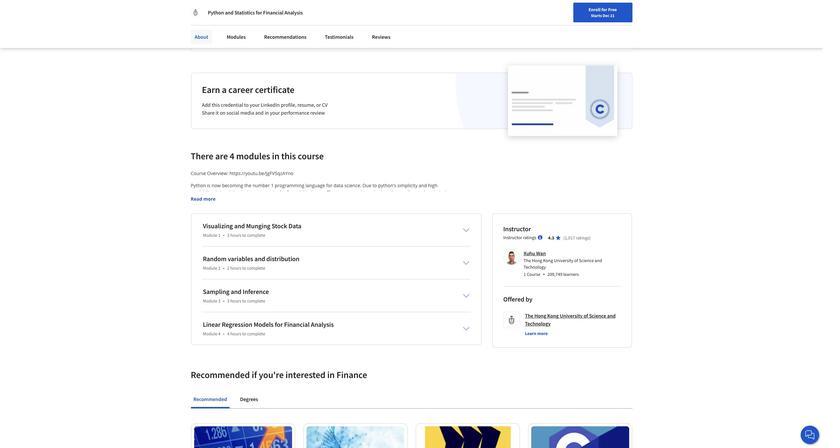 Task type: describe. For each thing, give the bounding box(es) containing it.
applications.
[[204, 307, 231, 313]]

1 vertical spatial is
[[220, 189, 223, 196]]

learn more
[[525, 331, 548, 337]]

frequency,
[[341, 251, 364, 258]]

regression
[[286, 272, 308, 278]]

1 for now
[[271, 182, 274, 189]]

top
[[291, 3, 304, 14]]

data.
[[329, 196, 340, 202]]

1 horizontal spatial data
[[297, 224, 307, 230]]

python:
[[323, 210, 339, 216]]

visualizing and munging stock data module 1 • 3 hours to complete
[[203, 222, 302, 238]]

analysis for statistics
[[285, 9, 303, 16]]

without
[[398, 300, 414, 306]]

module inside random variables and distribution module 2 • 2 hours to complete
[[203, 265, 217, 271]]

certificate
[[255, 84, 295, 96]]

media
[[240, 109, 254, 116]]

0 vertical spatial is
[[207, 182, 211, 189]]

recommendation tabs tab list
[[191, 391, 633, 409]]

2 2 from the left
[[227, 265, 230, 271]]

coursera enterprise logos image
[[486, 7, 618, 36]]

enroll for free starts dec 21
[[589, 7, 617, 18]]

coursera
[[243, 33, 264, 40]]

for right statistics
[[256, 9, 262, 16]]

both
[[374, 189, 384, 196]]

2 vertical spatial into
[[284, 258, 292, 265]]

linear
[[203, 320, 221, 329]]

employees
[[236, 3, 279, 14]]

using down dataframe
[[336, 238, 348, 244]]

0 horizontal spatial data
[[264, 238, 274, 244]]

add this credential to your linkedin profile, resume, or cv share it on social media and in your performance review
[[202, 101, 328, 116]]

and inside random variables and distribution module 2 • 2 hours to complete
[[255, 255, 265, 263]]

sampling and inference module 3 • 3 hours to complete
[[203, 288, 269, 304]]

notebook
[[207, 300, 229, 306]]

regression
[[222, 320, 252, 329]]

about link
[[191, 30, 212, 44]]

the left existing
[[219, 238, 226, 244]]

earn a career certificate
[[202, 84, 295, 96]]

0 horizontal spatial linear
[[234, 258, 246, 265]]

language
[[306, 182, 325, 189]]

career
[[229, 84, 253, 96]]

recommendations link
[[260, 30, 311, 44]]

recommended for recommended
[[193, 396, 227, 403]]

learners
[[564, 271, 579, 277]]

science inside the hong kong university of science and technology
[[589, 313, 606, 319]]

for right language
[[326, 182, 333, 189]]

importance
[[247, 189, 272, 196]]

xuhu wan link
[[524, 250, 546, 257]]

technology inside xuhu wan the hong kong university of science and technology 1 course • 209,749 learners
[[524, 264, 546, 270]]

the right evaluate
[[213, 286, 220, 292]]

using down as
[[310, 210, 321, 216]]

contexts
[[312, 258, 331, 265]]

by
[[191, 210, 196, 216]]

pandas
[[317, 224, 333, 230]]

simplicity
[[398, 182, 418, 189]]

for right platform at the bottom left
[[336, 300, 343, 306]]

reviews link
[[368, 30, 395, 44]]

visualizing
[[203, 222, 233, 230]]

technology inside the hong kong university of science and technology
[[525, 320, 551, 327]]

read more button
[[191, 196, 216, 202]]

1 vertical spatial coding
[[382, 300, 397, 306]]

0 vertical spatial multiple
[[349, 238, 366, 244]]

to inside sampling and inference module 3 • 3 hours to complete
[[242, 298, 246, 304]]

and inside xuhu wan the hong kong university of science and technology 1 course • 209,749 learners
[[595, 258, 602, 264]]

kong inside xuhu wan the hong kong university of science and technology 1 course • 209,749 learners
[[543, 258, 553, 264]]

the right configured
[[293, 300, 300, 306]]

of inside the hong kong university of science and technology
[[584, 313, 588, 319]]

more for learn more
[[538, 331, 548, 337]]

0 vertical spatial python
[[385, 189, 400, 196]]

starts
[[591, 13, 602, 18]]

(random
[[302, 251, 321, 258]]

financial down "(random"
[[293, 258, 311, 265]]

investment
[[328, 286, 352, 292]]

confidence
[[191, 258, 214, 265]]

hours inside "linear regression models for financial analysis module 4 • 4 hours to complete"
[[230, 331, 241, 337]]

recommended for recommended if you're interested in finance
[[191, 369, 250, 381]]

the left course,
[[221, 210, 228, 216]]

209,749
[[548, 271, 563, 277]]

jupyter
[[191, 300, 206, 306]]

using down random variables and distribution module 2 • 2 hours to complete
[[241, 272, 252, 278]]

mastering
[[365, 3, 404, 14]]

read
[[191, 196, 202, 202]]

a inside python is now becoming the number 1 programming language for data science. due to python's simplicity and high readability, it is gaining its importance in the financial industry.  the course combines both python coding and statistical concepts and applies into analyzing financial data, such as stock data. by the end of the course, you can achieve the following using python: - import, pre-process, save and visualize financial data into pandas dataframe - manipulate the existing financial data by generating new variables using multiple columns - recall and apply the important statistical concepts (random variable, frequency, distribution, population and sample, confidence interval, linear regression, etc. ) into financial contexts - build a trading model using multiple linear regression model - evaluate the performance of the trading model using different investment indicators jupyter notebook environment is configured in the course platform for practicing python coding without installing any client applications.
[[206, 272, 208, 278]]

1 vertical spatial trading
[[264, 286, 279, 292]]

and inside the hong kong university of science and technology
[[608, 313, 616, 319]]

the right 'apply' on the bottom
[[230, 251, 237, 258]]

financial for models
[[284, 320, 310, 329]]

recall
[[194, 251, 206, 258]]

career
[[651, 21, 663, 27]]

if
[[252, 369, 257, 381]]

1 inside xuhu wan the hong kong university of science and technology 1 course • 209,749 learners
[[524, 271, 526, 277]]

1 horizontal spatial this
[[281, 150, 296, 162]]

are inside see how employees at top companies are mastering in-demand skills
[[350, 3, 363, 14]]

1 vertical spatial into
[[308, 224, 316, 230]]

pre-
[[211, 224, 219, 230]]

0 horizontal spatial trading
[[209, 272, 225, 278]]

the hong kong university of science and technology image
[[191, 8, 200, 17]]

modules
[[227, 34, 246, 40]]

existing
[[227, 238, 244, 244]]

0 horizontal spatial are
[[215, 150, 228, 162]]

profile,
[[281, 101, 297, 108]]

financial for statistics
[[263, 9, 284, 16]]

financial up important
[[245, 238, 263, 244]]

stock
[[272, 222, 287, 230]]

financial up achieve
[[268, 196, 286, 202]]

course inside xuhu wan the hong kong university of science and technology 1 course • 209,749 learners
[[527, 271, 541, 277]]

recommendations
[[264, 34, 307, 40]]

0 vertical spatial coding
[[402, 189, 416, 196]]

see
[[202, 3, 216, 14]]

kong inside the hong kong university of science and technology
[[548, 313, 559, 319]]

0 horizontal spatial your
[[250, 101, 260, 108]]

2 vertical spatial course
[[301, 300, 315, 306]]

apply
[[217, 251, 228, 258]]

data
[[289, 222, 302, 230]]

2 horizontal spatial your
[[631, 21, 640, 27]]

instructor for instructor
[[504, 225, 531, 233]]

1 vertical spatial multiple
[[254, 272, 271, 278]]

etc.
[[272, 258, 280, 265]]

1 vertical spatial linear
[[272, 272, 285, 278]]

4 - from the top
[[191, 272, 192, 278]]

import,
[[194, 224, 209, 230]]

the right achieve
[[281, 210, 288, 216]]

overview:
[[207, 170, 228, 176]]

client
[[191, 307, 202, 313]]

save
[[238, 224, 248, 230]]

university inside the hong kong university of science and technology
[[560, 313, 583, 319]]

for inside "linear regression models for financial analysis module 4 • 4 hours to complete"
[[275, 320, 283, 329]]

4 down linear
[[218, 331, 221, 337]]

1 horizontal spatial model
[[281, 286, 294, 292]]

and inside add this credential to your linkedin profile, resume, or cv share it on social media and in your performance review
[[255, 109, 264, 116]]

financial up data,
[[287, 189, 305, 196]]

practicing
[[344, 300, 365, 306]]

resume,
[[298, 101, 315, 108]]

0 vertical spatial course
[[191, 170, 206, 176]]

in inside add this credential to your linkedin profile, resume, or cv share it on social media and in your performance review
[[265, 109, 269, 116]]

applies
[[221, 196, 236, 202]]

learn more about coursera for business
[[202, 33, 293, 40]]

in right configured
[[288, 300, 292, 306]]

becoming
[[222, 182, 243, 189]]

in-
[[202, 14, 212, 26]]

free
[[609, 7, 617, 12]]

3 inside visualizing and munging stock data module 1 • 3 hours to complete
[[227, 232, 230, 238]]

1 horizontal spatial your
[[270, 109, 280, 116]]

0 horizontal spatial concepts
[[191, 196, 210, 202]]

installing
[[416, 300, 435, 306]]

module inside visualizing and munging stock data module 1 • 3 hours to complete
[[203, 232, 217, 238]]

0 horizontal spatial model
[[226, 272, 240, 278]]

stock
[[316, 196, 328, 202]]

0 horizontal spatial into
[[237, 196, 246, 202]]

gaining
[[224, 189, 240, 196]]

variables inside random variables and distribution module 2 • 2 hours to complete
[[228, 255, 253, 263]]

manipulate
[[194, 238, 218, 244]]

for left business on the top left
[[265, 33, 272, 40]]

the inside xuhu wan the hong kong university of science and technology 1 course • 209,749 learners
[[524, 258, 531, 264]]

1 for munging
[[218, 232, 221, 238]]

module inside "linear regression models for financial analysis module 4 • 4 hours to complete"
[[203, 331, 217, 337]]

modules link
[[223, 30, 250, 44]]

python for python is now becoming the number 1 programming language for data science. due to python's simplicity and high readability, it is gaining its importance in the financial industry.  the course combines both python coding and statistical concepts and applies into analyzing financial data, such as stock data. by the end of the course, you can achieve the following using python: - import, pre-process, save and visualize financial data into pandas dataframe - manipulate the existing financial data by generating new variables using multiple columns - recall and apply the important statistical concepts (random variable, frequency, distribution, population and sample, confidence interval, linear regression, etc. ) into financial contexts - build a trading model using multiple linear regression model - evaluate the performance of the trading model using different investment indicators jupyter notebook environment is configured in the course platform for practicing python coding without installing any client applications.
[[191, 182, 206, 189]]

distribution,
[[365, 251, 391, 258]]

0 horizontal spatial python
[[366, 300, 381, 306]]

this inside add this credential to your linkedin profile, resume, or cv share it on social media and in your performance review
[[212, 101, 220, 108]]



Task type: vqa. For each thing, say whether or not it's contained in the screenshot.


Task type: locate. For each thing, give the bounding box(es) containing it.
1 it from the top
[[216, 109, 219, 116]]

0 vertical spatial python
[[208, 9, 224, 16]]

social
[[227, 109, 239, 116]]

0 horizontal spatial coding
[[382, 300, 397, 306]]

its
[[241, 189, 246, 196]]

0 horizontal spatial course
[[191, 170, 206, 176]]

using down regression
[[295, 286, 307, 292]]

there
[[191, 150, 214, 162]]

due
[[363, 182, 372, 189]]

industry.
[[306, 189, 325, 196]]

2 - from the top
[[191, 238, 192, 244]]

1 horizontal spatial linear
[[272, 272, 285, 278]]

cv
[[322, 101, 328, 108]]

3 - from the top
[[191, 251, 192, 258]]

0 vertical spatial analysis
[[285, 9, 303, 16]]

1 vertical spatial 1
[[218, 232, 221, 238]]

to down regression
[[242, 331, 246, 337]]

hong up learn more button
[[535, 313, 547, 319]]

linear regression models for financial analysis module 4 • 4 hours to complete
[[203, 320, 334, 337]]

hours inside sampling and inference module 3 • 3 hours to complete
[[230, 298, 241, 304]]

and inside visualizing and munging stock data module 1 • 3 hours to complete
[[234, 222, 245, 230]]

1 vertical spatial variables
[[228, 255, 253, 263]]

analysis inside "linear regression models for financial analysis module 4 • 4 hours to complete"
[[311, 320, 334, 329]]

for inside enroll for free starts dec 21
[[602, 7, 608, 12]]

learn more button
[[525, 330, 548, 337]]

4 up course overview: https://youtu.be/jgfv5qzayno
[[230, 150, 234, 162]]

1 vertical spatial learn
[[525, 331, 537, 337]]

science.
[[345, 182, 362, 189]]

0 vertical spatial science
[[579, 258, 594, 264]]

1 vertical spatial are
[[215, 150, 228, 162]]

1 vertical spatial financial
[[284, 320, 310, 329]]

0 vertical spatial by
[[275, 238, 280, 244]]

0 horizontal spatial ratings
[[523, 235, 537, 241]]

such
[[299, 196, 309, 202]]

to inside visualizing and munging stock data module 1 • 3 hours to complete
[[242, 232, 246, 238]]

it down now
[[216, 189, 219, 196]]

- left build
[[191, 272, 192, 278]]

about
[[195, 34, 208, 40]]

to down inference
[[242, 298, 246, 304]]

data down following at the left top of the page
[[297, 224, 307, 230]]

instructor for instructor ratings
[[504, 235, 522, 241]]

• inside "linear regression models for financial analysis module 4 • 4 hours to complete"
[[223, 331, 225, 337]]

0 vertical spatial )
[[590, 235, 591, 241]]

credential
[[221, 101, 243, 108]]

complete inside sampling and inference module 3 • 3 hours to complete
[[247, 298, 265, 304]]

1 vertical spatial instructor
[[504, 235, 522, 241]]

hong inside xuhu wan the hong kong university of science and technology 1 course • 209,749 learners
[[532, 258, 543, 264]]

1 complete from the top
[[247, 232, 265, 238]]

0 horizontal spatial this
[[212, 101, 220, 108]]

1 vertical spatial your
[[250, 101, 260, 108]]

1 horizontal spatial ratings
[[576, 235, 590, 241]]

1 horizontal spatial into
[[284, 258, 292, 265]]

model
[[226, 272, 240, 278], [310, 272, 323, 278], [281, 286, 294, 292]]

1 vertical spatial statistical
[[260, 251, 281, 258]]

1 horizontal spatial analysis
[[311, 320, 334, 329]]

1 horizontal spatial )
[[590, 235, 591, 241]]

science inside xuhu wan the hong kong university of science and technology 1 course • 209,749 learners
[[579, 258, 594, 264]]

it inside python is now becoming the number 1 programming language for data science. due to python's simplicity and high readability, it is gaining its importance in the financial industry.  the course combines both python coding and statistical concepts and applies into analyzing financial data, such as stock data. by the end of the course, you can achieve the following using python: - import, pre-process, save and visualize financial data into pandas dataframe - manipulate the existing financial data by generating new variables using multiple columns - recall and apply the important statistical concepts (random variable, frequency, distribution, population and sample, confidence interval, linear regression, etc. ) into financial contexts - build a trading model using multiple linear regression model - evaluate the performance of the trading model using different investment indicators jupyter notebook environment is configured in the course platform for practicing python coding without installing any client applications.
[[216, 189, 219, 196]]

statistical down high
[[427, 189, 447, 196]]

this right the add
[[212, 101, 220, 108]]

more for read more
[[203, 196, 216, 202]]

dec
[[603, 13, 610, 18]]

recommended inside 'button'
[[193, 396, 227, 403]]

skills
[[246, 14, 266, 26]]

0 vertical spatial data
[[334, 182, 343, 189]]

1 horizontal spatial 1
[[271, 182, 274, 189]]

module
[[203, 232, 217, 238], [203, 265, 217, 271], [203, 298, 217, 304], [203, 331, 217, 337]]

1 vertical spatial university
[[560, 313, 583, 319]]

trading up configured
[[264, 286, 279, 292]]

into down "its"
[[237, 196, 246, 202]]

python up readability,
[[191, 182, 206, 189]]

2 it from the top
[[216, 189, 219, 196]]

hours down regression
[[230, 331, 241, 337]]

more down readability,
[[203, 196, 216, 202]]

into left pandas
[[308, 224, 316, 230]]

financial inside "linear regression models for financial analysis module 4 • 4 hours to complete"
[[284, 320, 310, 329]]

to
[[244, 101, 249, 108], [373, 182, 377, 189], [242, 232, 246, 238], [242, 265, 246, 271], [242, 298, 246, 304], [242, 331, 246, 337]]

visualize
[[258, 224, 277, 230]]

trading
[[209, 272, 225, 278], [264, 286, 279, 292]]

more left about
[[216, 33, 228, 40]]

the inside the hong kong university of science and technology
[[525, 313, 534, 319]]

3
[[227, 232, 230, 238], [218, 298, 221, 304], [227, 298, 230, 304]]

data,
[[287, 196, 298, 202]]

course
[[191, 170, 206, 176], [527, 271, 541, 277]]

performance inside add this credential to your linkedin profile, resume, or cv share it on social media and in your performance review
[[281, 109, 309, 116]]

python and statistics for financial analysis
[[208, 9, 303, 16]]

analysis up recommendations link
[[285, 9, 303, 16]]

reviews
[[372, 34, 391, 40]]

1 inside visualizing and munging stock data module 1 • 3 hours to complete
[[218, 232, 221, 238]]

instructor up instructor ratings
[[504, 225, 531, 233]]

recommended if you're interested in finance
[[191, 369, 367, 381]]

the
[[327, 189, 335, 196], [524, 258, 531, 264], [525, 313, 534, 319]]

the down "programming" at left top
[[278, 189, 285, 196]]

0 horizontal spatial multiple
[[254, 272, 271, 278]]

multiple down 'regression,'
[[254, 272, 271, 278]]

and inside sampling and inference module 3 • 3 hours to complete
[[231, 288, 242, 296]]

2 horizontal spatial data
[[334, 182, 343, 189]]

data left science.
[[334, 182, 343, 189]]

1 vertical spatial recommended
[[193, 396, 227, 403]]

concepts down generating
[[282, 251, 301, 258]]

programming
[[275, 182, 304, 189]]

technology up learn more
[[525, 320, 551, 327]]

2 horizontal spatial model
[[310, 272, 323, 278]]

at
[[281, 3, 289, 14]]

0 vertical spatial the
[[327, 189, 335, 196]]

0 vertical spatial your
[[631, 21, 640, 27]]

4
[[230, 150, 234, 162], [218, 331, 221, 337], [227, 331, 230, 337]]

on
[[220, 109, 226, 116]]

in up https://youtu.be/jgfv5qzayno
[[272, 150, 280, 162]]

python inside python is now becoming the number 1 programming language for data science. due to python's simplicity and high readability, it is gaining its importance in the financial industry.  the course combines both python coding and statistical concepts and applies into analyzing financial data, such as stock data. by the end of the course, you can achieve the following using python: - import, pre-process, save and visualize financial data into pandas dataframe - manipulate the existing financial data by generating new variables using multiple columns - recall and apply the important statistical concepts (random variable, frequency, distribution, population and sample, confidence interval, linear regression, etc. ) into financial contexts - build a trading model using multiple linear regression model - evaluate the performance of the trading model using different investment indicators jupyter notebook environment is configured in the course platform for practicing python coding without installing any client applications.
[[191, 182, 206, 189]]

2 vertical spatial 1
[[524, 271, 526, 277]]

it left on
[[216, 109, 219, 116]]

xuhu
[[524, 250, 535, 257]]

1 horizontal spatial concepts
[[282, 251, 301, 258]]

1 horizontal spatial statistical
[[427, 189, 447, 196]]

a right build
[[206, 272, 208, 278]]

distribution
[[267, 255, 300, 263]]

to inside "linear regression models for financial analysis module 4 • 4 hours to complete"
[[242, 331, 246, 337]]

sample,
[[426, 251, 443, 258]]

• inside xuhu wan the hong kong university of science and technology 1 course • 209,749 learners
[[543, 271, 545, 278]]

in right importance
[[273, 189, 277, 196]]

1 horizontal spatial by
[[526, 295, 533, 303]]

the right by
[[197, 210, 204, 216]]

complete inside "linear regression models for financial analysis module 4 • 4 hours to complete"
[[247, 331, 265, 337]]

1 inside python is now becoming the number 1 programming language for data science. due to python's simplicity and high readability, it is gaining its importance in the financial industry.  the course combines both python coding and statistical concepts and applies into analyzing financial data, such as stock data. by the end of the course, you can achieve the following using python: - import, pre-process, save and visualize financial data into pandas dataframe - manipulate the existing financial data by generating new variables using multiple columns - recall and apply the important statistical concepts (random variable, frequency, distribution, population and sample, confidence interval, linear regression, etc. ) into financial contexts - build a trading model using multiple linear regression model - evaluate the performance of the trading model using different investment indicators jupyter notebook environment is configured in the course platform for practicing python coding without installing any client applications.
[[271, 182, 274, 189]]

high
[[428, 182, 438, 189]]

- left evaluate
[[191, 286, 192, 292]]

4 hours from the top
[[230, 331, 241, 337]]

python for python and statistics for financial analysis
[[208, 9, 224, 16]]

wan
[[536, 250, 546, 257]]

more
[[216, 33, 228, 40], [203, 196, 216, 202], [538, 331, 548, 337]]

0 vertical spatial university
[[554, 258, 574, 264]]

0 vertical spatial performance
[[281, 109, 309, 116]]

2 module from the top
[[203, 265, 217, 271]]

kong down wan
[[543, 258, 553, 264]]

inference
[[243, 288, 269, 296]]

1 horizontal spatial coding
[[402, 189, 416, 196]]

in down linkedin
[[265, 109, 269, 116]]

the up data.
[[327, 189, 335, 196]]

0 vertical spatial hong
[[532, 258, 543, 264]]

configured
[[263, 300, 286, 306]]

analysis down platform at the bottom left
[[311, 320, 334, 329]]

0 horizontal spatial performance
[[221, 286, 249, 292]]

course down xuhu wan link
[[527, 271, 541, 277]]

random
[[203, 255, 227, 263]]

0 vertical spatial are
[[350, 3, 363, 14]]

model down regression
[[281, 286, 294, 292]]

columns
[[368, 238, 386, 244]]

1 horizontal spatial is
[[220, 189, 223, 196]]

concepts down readability,
[[191, 196, 210, 202]]

https://youtu.be/jgfv5qzayno
[[230, 170, 294, 176]]

more for learn more about coursera for business
[[216, 33, 228, 40]]

complete
[[247, 232, 265, 238], [247, 265, 265, 271], [247, 298, 265, 304], [247, 331, 265, 337]]

•
[[223, 232, 225, 238], [223, 265, 225, 271], [543, 271, 545, 278], [223, 298, 225, 304], [223, 331, 225, 337]]

1 instructor from the top
[[504, 225, 531, 233]]

to inside random variables and distribution module 2 • 2 hours to complete
[[242, 265, 246, 271]]

xuhu wan image
[[505, 250, 519, 265]]

4 down regression
[[227, 331, 230, 337]]

learn for learn more about coursera for business
[[202, 33, 215, 40]]

course overview: https://youtu.be/jgfv5qzayno
[[191, 170, 294, 176]]

1 vertical spatial this
[[281, 150, 296, 162]]

1 horizontal spatial python
[[208, 9, 224, 16]]

1 vertical spatial analysis
[[311, 320, 334, 329]]

python right the hong kong university of science and technology icon
[[208, 9, 224, 16]]

0 horizontal spatial variables
[[228, 255, 253, 263]]

hours right notebook
[[230, 298, 241, 304]]

0 vertical spatial recommended
[[191, 369, 250, 381]]

for right models
[[275, 320, 283, 329]]

read more
[[191, 196, 216, 202]]

- left manipulate
[[191, 238, 192, 244]]

hong inside the hong kong university of science and technology
[[535, 313, 547, 319]]

find your new career link
[[619, 20, 667, 28]]

variables down existing
[[228, 255, 253, 263]]

any
[[436, 300, 444, 306]]

1 vertical spatial )
[[281, 258, 282, 265]]

• inside sampling and inference module 3 • 3 hours to complete
[[223, 298, 225, 304]]

1 down visualizing
[[218, 232, 221, 238]]

0 horizontal spatial 1
[[218, 232, 221, 238]]

• inside random variables and distribution module 2 • 2 hours to complete
[[223, 265, 225, 271]]

to inside python is now becoming the number 1 programming language for data science. due to python's simplicity and high readability, it is gaining its importance in the financial industry.  the course combines both python coding and statistical concepts and applies into analyzing financial data, such as stock data. by the end of the course, you can achieve the following using python: - import, pre-process, save and visualize financial data into pandas dataframe - manipulate the existing financial data by generating new variables using multiple columns - recall and apply the important statistical concepts (random variable, frequency, distribution, population and sample, confidence interval, linear regression, etc. ) into financial contexts - build a trading model using multiple linear regression model - evaluate the performance of the trading model using different investment indicators jupyter notebook environment is configured in the course platform for practicing python coding without installing any client applications.
[[373, 182, 377, 189]]

coding left without
[[382, 300, 397, 306]]

1 horizontal spatial trading
[[264, 286, 279, 292]]

2 vertical spatial your
[[270, 109, 280, 116]]

using
[[310, 210, 321, 216], [336, 238, 348, 244], [241, 272, 252, 278], [295, 286, 307, 292]]

1 hours from the top
[[230, 232, 241, 238]]

financial up generating
[[278, 224, 296, 230]]

instructor ratings
[[504, 235, 537, 241]]

1 vertical spatial kong
[[548, 313, 559, 319]]

demand
[[212, 14, 245, 26]]

the up "its"
[[244, 182, 252, 189]]

1 2 from the left
[[218, 265, 221, 271]]

is left now
[[207, 182, 211, 189]]

learn
[[202, 33, 215, 40], [525, 331, 537, 337]]

1 horizontal spatial multiple
[[349, 238, 366, 244]]

5 - from the top
[[191, 286, 192, 292]]

different
[[308, 286, 327, 292]]

None search field
[[94, 17, 252, 30]]

performance up the environment
[[221, 286, 249, 292]]

statistical up etc.
[[260, 251, 281, 258]]

it inside add this credential to your linkedin profile, resume, or cv share it on social media and in your performance review
[[216, 109, 219, 116]]

can
[[255, 210, 262, 216]]

to up media
[[244, 101, 249, 108]]

0 vertical spatial technology
[[524, 264, 546, 270]]

linear down important
[[234, 258, 246, 265]]

2 horizontal spatial 1
[[524, 271, 526, 277]]

course up language
[[298, 150, 324, 162]]

multiple up frequency,
[[349, 238, 366, 244]]

earn
[[202, 84, 220, 96]]

to down important
[[242, 265, 246, 271]]

there are 4 modules in this course
[[191, 150, 324, 162]]

linkedin
[[261, 101, 280, 108]]

share
[[202, 109, 215, 116]]

1 vertical spatial it
[[216, 189, 219, 196]]

models
[[254, 320, 274, 329]]

• left 209,749
[[543, 271, 545, 278]]

hong down xuhu wan link
[[532, 258, 543, 264]]

0 horizontal spatial python
[[191, 182, 206, 189]]

3 complete from the top
[[247, 298, 265, 304]]

hours inside visualizing and munging stock data module 1 • 3 hours to complete
[[230, 232, 241, 238]]

0 vertical spatial a
[[222, 84, 227, 96]]

kong
[[543, 258, 553, 264], [548, 313, 559, 319]]

are
[[350, 3, 363, 14], [215, 150, 228, 162]]

hours inside random variables and distribution module 2 • 2 hours to complete
[[230, 265, 241, 271]]

0 vertical spatial statistical
[[427, 189, 447, 196]]

1 - from the top
[[191, 224, 192, 230]]

in left finance
[[327, 369, 335, 381]]

multiple
[[349, 238, 366, 244], [254, 272, 271, 278]]

performance inside python is now becoming the number 1 programming language for data science. due to python's simplicity and high readability, it is gaining its importance in the financial industry.  the course combines both python coding and statistical concepts and applies into analyzing financial data, such as stock data. by the end of the course, you can achieve the following using python: - import, pre-process, save and visualize financial data into pandas dataframe - manipulate the existing financial data by generating new variables using multiple columns - recall and apply the important statistical concepts (random variable, frequency, distribution, population and sample, confidence interval, linear regression, etc. ) into financial contexts - build a trading model using multiple linear regression model - evaluate the performance of the trading model using different investment indicators jupyter notebook environment is configured in the course platform for practicing python coding without installing any client applications.
[[221, 286, 249, 292]]

1 horizontal spatial 2
[[227, 265, 230, 271]]

is down inference
[[259, 300, 262, 306]]

1 vertical spatial concepts
[[282, 251, 301, 258]]

data down visualize at the left of page
[[264, 238, 274, 244]]

2 vertical spatial the
[[525, 313, 534, 319]]

complete down 'regression,'
[[247, 265, 265, 271]]

0 vertical spatial course
[[298, 150, 324, 162]]

the up the environment
[[256, 286, 263, 292]]

complete inside random variables and distribution module 2 • 2 hours to complete
[[247, 265, 265, 271]]

2
[[218, 265, 221, 271], [227, 265, 230, 271]]

performance
[[281, 109, 309, 116], [221, 286, 249, 292]]

for up dec
[[602, 7, 608, 12]]

0 horizontal spatial by
[[275, 238, 280, 244]]

data
[[334, 182, 343, 189], [297, 224, 307, 230], [264, 238, 274, 244]]

recommended button
[[191, 391, 230, 407]]

learn inside button
[[525, 331, 537, 337]]

0 vertical spatial instructor
[[504, 225, 531, 233]]

0 vertical spatial this
[[212, 101, 220, 108]]

0 vertical spatial linear
[[234, 258, 246, 265]]

1 horizontal spatial course
[[527, 271, 541, 277]]

4.3
[[548, 235, 555, 241]]

1 vertical spatial course
[[336, 189, 351, 196]]

trading down interval,
[[209, 272, 225, 278]]

complete inside visualizing and munging stock data module 1 • 3 hours to complete
[[247, 232, 265, 238]]

model down interval,
[[226, 272, 240, 278]]

2 complete from the top
[[247, 265, 265, 271]]

complete down munging
[[247, 232, 265, 238]]

coursera career certificate image
[[508, 65, 618, 136]]

0 vertical spatial it
[[216, 109, 219, 116]]

university inside xuhu wan the hong kong university of science and technology 1 course • 209,749 learners
[[554, 258, 574, 264]]

) right etc.
[[281, 258, 282, 265]]

3 module from the top
[[203, 298, 217, 304]]

to inside add this credential to your linkedin profile, resume, or cv share it on social media and in your performance review
[[244, 101, 249, 108]]

hong
[[532, 258, 543, 264], [535, 313, 547, 319]]

a right earn
[[222, 84, 227, 96]]

by inside python is now becoming the number 1 programming language for data science. due to python's simplicity and high readability, it is gaining its importance in the financial industry.  the course combines both python coding and statistical concepts and applies into analyzing financial data, such as stock data. by the end of the course, you can achieve the following using python: - import, pre-process, save and visualize financial data into pandas dataframe - manipulate the existing financial data by generating new variables using multiple columns - recall and apply the important statistical concepts (random variable, frequency, distribution, population and sample, confidence interval, linear regression, etc. ) into financial contexts - build a trading model using multiple linear regression model - evaluate the performance of the trading model using different investment indicators jupyter notebook environment is configured in the course platform for practicing python coding without installing any client applications.
[[275, 238, 280, 244]]

you're
[[259, 369, 284, 381]]

0 horizontal spatial is
[[207, 182, 211, 189]]

instructor up "xuhu wan" image
[[504, 235, 522, 241]]

random variables and distribution module 2 • 2 hours to complete
[[203, 255, 300, 271]]

variables inside python is now becoming the number 1 programming language for data science. due to python's simplicity and high readability, it is gaining its importance in the financial industry.  the course combines both python coding and statistical concepts and applies into analyzing financial data, such as stock data. by the end of the course, you can achieve the following using python: - import, pre-process, save and visualize financial data into pandas dataframe - manipulate the existing financial data by generating new variables using multiple columns - recall and apply the important statistical concepts (random variable, frequency, distribution, population and sample, confidence interval, linear regression, etc. ) into financial contexts - build a trading model using multiple linear regression model - evaluate the performance of the trading model using different investment indicators jupyter notebook environment is configured in the course platform for practicing python coding without installing any client applications.
[[316, 238, 335, 244]]

as
[[310, 196, 315, 202]]

1 vertical spatial python
[[366, 300, 381, 306]]

1 vertical spatial technology
[[525, 320, 551, 327]]

module up applications.
[[203, 298, 217, 304]]

of inside xuhu wan the hong kong university of science and technology 1 course • 209,749 learners
[[575, 258, 578, 264]]

build
[[194, 272, 204, 278]]

financial
[[287, 189, 305, 196], [268, 196, 286, 202], [278, 224, 296, 230], [245, 238, 263, 244], [293, 258, 311, 265]]

your up media
[[250, 101, 260, 108]]

1 vertical spatial hong
[[535, 313, 547, 319]]

4 complete from the top
[[247, 331, 265, 337]]

new
[[641, 21, 650, 27]]

hours
[[230, 232, 241, 238], [230, 265, 241, 271], [230, 298, 241, 304], [230, 331, 241, 337]]

ratings right 1,017
[[576, 235, 590, 241]]

are left mastering
[[350, 3, 363, 14]]

2 vertical spatial is
[[259, 300, 262, 306]]

1
[[271, 182, 274, 189], [218, 232, 221, 238], [524, 271, 526, 277]]

) inside python is now becoming the number 1 programming language for data science. due to python's simplicity and high readability, it is gaining its importance in the financial industry.  the course combines both python coding and statistical concepts and applies into analyzing financial data, such as stock data. by the end of the course, you can achieve the following using python: - import, pre-process, save and visualize financial data into pandas dataframe - manipulate the existing financial data by generating new variables using multiple columns - recall and apply the important statistical concepts (random variable, frequency, distribution, population and sample, confidence interval, linear regression, etc. ) into financial contexts - build a trading model using multiple linear regression model - evaluate the performance of the trading model using different investment indicators jupyter notebook environment is configured in the course platform for practicing python coding without installing any client applications.
[[281, 258, 282, 265]]

linear down etc.
[[272, 272, 285, 278]]

1 horizontal spatial variables
[[316, 238, 335, 244]]

0 vertical spatial into
[[237, 196, 246, 202]]

to down save
[[242, 232, 246, 238]]

python is now becoming the number 1 programming language for data science. due to python's simplicity and high readability, it is gaining its importance in the financial industry.  the course combines both python coding and statistical concepts and applies into analyzing financial data, such as stock data. by the end of the course, you can achieve the following using python: - import, pre-process, save and visualize financial data into pandas dataframe - manipulate the existing financial data by generating new variables using multiple columns - recall and apply the important statistical concepts (random variable, frequency, distribution, population and sample, confidence interval, linear regression, etc. ) into financial contexts - build a trading model using multiple linear regression model - evaluate the performance of the trading model using different investment indicators jupyter notebook environment is configured in the course platform for practicing python coding without installing any client applications.
[[191, 182, 448, 313]]

4 module from the top
[[203, 331, 217, 337]]

0 horizontal spatial analysis
[[285, 9, 303, 16]]

financial down configured
[[284, 320, 310, 329]]

offered
[[504, 295, 525, 303]]

course down there
[[191, 170, 206, 176]]

0 vertical spatial learn
[[202, 33, 215, 40]]

variables down pandas
[[316, 238, 335, 244]]

2 instructor from the top
[[504, 235, 522, 241]]

linear
[[234, 258, 246, 265], [272, 272, 285, 278]]

1 right 'number'
[[271, 182, 274, 189]]

testimonials link
[[321, 30, 358, 44]]

analysis for models
[[311, 320, 334, 329]]

1 horizontal spatial are
[[350, 3, 363, 14]]

chat with us image
[[805, 430, 816, 441]]

• inside visualizing and munging stock data module 1 • 3 hours to complete
[[223, 232, 225, 238]]

your down linkedin
[[270, 109, 280, 116]]

finance
[[337, 369, 367, 381]]

learn for learn more
[[525, 331, 537, 337]]

- left recall
[[191, 251, 192, 258]]

- left "import,"
[[191, 224, 192, 230]]

performance down profile,
[[281, 109, 309, 116]]

the inside python is now becoming the number 1 programming language for data science. due to python's simplicity and high readability, it is gaining its importance in the financial industry.  the course combines both python coding and statistical concepts and applies into analyzing financial data, such as stock data. by the end of the course, you can achieve the following using python: - import, pre-process, save and visualize financial data into pandas dataframe - manipulate the existing financial data by generating new variables using multiple columns - recall and apply the important statistical concepts (random variable, frequency, distribution, population and sample, confidence interval, linear regression, etc. ) into financial contexts - build a trading model using multiple linear regression model - evaluate the performance of the trading model using different investment indicators jupyter notebook environment is configured in the course platform for practicing python coding without installing any client applications.
[[327, 189, 335, 196]]

2 hours from the top
[[230, 265, 241, 271]]

1 module from the top
[[203, 232, 217, 238]]

• down process,
[[223, 232, 225, 238]]

3 hours from the top
[[230, 298, 241, 304]]

this up "programming" at left top
[[281, 150, 296, 162]]

0 vertical spatial concepts
[[191, 196, 210, 202]]

1 vertical spatial performance
[[221, 286, 249, 292]]

1 vertical spatial a
[[206, 272, 208, 278]]

more down the hong kong university of science and technology at bottom right
[[538, 331, 548, 337]]

module inside sampling and inference module 3 • 3 hours to complete
[[203, 298, 217, 304]]

module down linear
[[203, 331, 217, 337]]

1 vertical spatial data
[[297, 224, 307, 230]]



